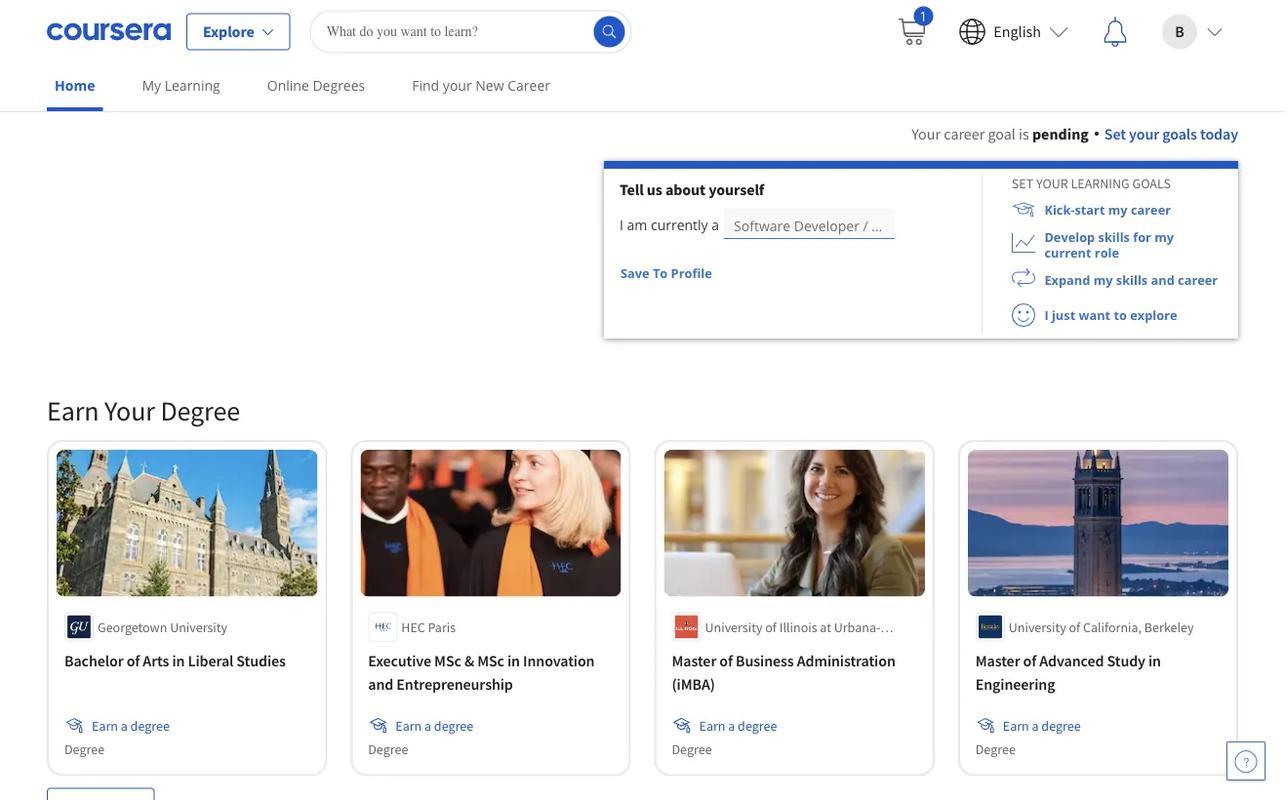 Task type: locate. For each thing, give the bounding box(es) containing it.
0 vertical spatial your
[[912, 124, 941, 143]]

degree
[[130, 717, 170, 734], [434, 717, 474, 734], [738, 717, 777, 734], [1042, 717, 1081, 734]]

and inside expand my skills and career button
[[1151, 271, 1175, 288]]

my right for
[[1155, 228, 1174, 245]]

2 university from the left
[[705, 618, 763, 636]]

2 vertical spatial your
[[1037, 175, 1069, 192]]

earn a degree down the entrepreneurship on the bottom of the page
[[396, 717, 474, 734]]

degree for arts
[[130, 717, 170, 734]]

of
[[766, 618, 777, 636], [1069, 618, 1081, 636], [127, 651, 140, 671], [720, 651, 733, 671], [1024, 651, 1037, 671]]

0 vertical spatial i
[[620, 216, 624, 234]]

want
[[1079, 307, 1111, 324]]

developer
[[794, 216, 860, 235]]

degree for executive msc & msc in innovation and entrepreneurship
[[368, 740, 408, 758]]

us
[[647, 180, 663, 199]]

engineering
[[976, 675, 1056, 694]]

2 msc from the left
[[477, 651, 505, 671]]

role
[[1095, 244, 1120, 261]]

master of business administration (imba) link
[[672, 649, 917, 696]]

degree down the entrepreneurship on the bottom of the page
[[434, 717, 474, 734]]

at
[[820, 618, 832, 636]]

a for bachelor of arts in liberal studies
[[121, 717, 128, 734]]

university for master of advanced study in engineering
[[1009, 618, 1067, 636]]

3 degree from the left
[[738, 717, 777, 734]]

a
[[712, 216, 719, 234], [121, 717, 128, 734], [425, 717, 432, 734], [728, 717, 735, 734], [1032, 717, 1039, 734]]

goals up kick-start my career
[[1133, 175, 1171, 192]]

1 vertical spatial your
[[1129, 124, 1160, 143]]

0 horizontal spatial set
[[1012, 175, 1034, 192]]

0 horizontal spatial university
[[170, 618, 228, 636]]

2 horizontal spatial in
[[1149, 651, 1162, 671]]

of left arts
[[127, 651, 140, 671]]

degree down arts
[[130, 717, 170, 734]]

degree down master of advanced study in engineering
[[1042, 717, 1081, 734]]

help center image
[[1235, 750, 1258, 773]]

and down executive
[[368, 675, 394, 694]]

find your new career
[[412, 76, 551, 95]]

earn a degree down arts
[[92, 717, 170, 734]]

1 master from the left
[[672, 651, 717, 671]]

in right study
[[1149, 651, 1162, 671]]

your inside find your new career link
[[443, 76, 472, 95]]

0 vertical spatial your
[[443, 76, 472, 95]]

kick-start my career button
[[983, 192, 1171, 227]]

2 in from the left
[[508, 651, 520, 671]]

expand my skills and career button
[[983, 263, 1218, 298]]

software developer / engineer
[[734, 216, 928, 235]]

skills
[[1099, 228, 1130, 245], [1116, 271, 1148, 288]]

msc left &
[[434, 651, 462, 671]]

0 vertical spatial my
[[1109, 201, 1128, 218]]

a for master of business administration (imba)
[[728, 717, 735, 734]]

skills up to
[[1116, 271, 1148, 288]]

master of advanced study in engineering
[[976, 651, 1162, 694]]

business
[[736, 651, 794, 671]]

my down 'role'
[[1094, 271, 1113, 288]]

a down the entrepreneurship on the bottom of the page
[[425, 717, 432, 734]]

earn a degree for advanced
[[1003, 717, 1081, 734]]

0 vertical spatial career
[[944, 124, 985, 143]]

set your learning goals
[[1012, 175, 1171, 192]]

2 degree from the left
[[434, 717, 474, 734]]

(imba)
[[672, 675, 715, 694]]

earn a degree down engineering
[[1003, 717, 1081, 734]]

1 university from the left
[[170, 618, 228, 636]]

career
[[944, 124, 985, 143], [1131, 201, 1171, 218], [1178, 271, 1218, 288]]

1 horizontal spatial i
[[1045, 307, 1049, 324]]

set inside dropdown button
[[1105, 124, 1126, 143]]

0 vertical spatial and
[[1151, 271, 1175, 288]]

1 horizontal spatial your
[[912, 124, 941, 143]]

a right currently in the right top of the page
[[712, 216, 719, 234]]

university
[[170, 618, 228, 636], [705, 618, 763, 636], [1009, 618, 1067, 636]]

of inside master of business administration (imba)
[[720, 651, 733, 671]]

expand my skills and career
[[1045, 271, 1218, 288]]

about
[[666, 180, 706, 199]]

university up advanced
[[1009, 618, 1067, 636]]

set your goals today button
[[1095, 122, 1239, 145]]

hec
[[401, 618, 425, 636]]

1 vertical spatial your
[[104, 394, 155, 428]]

msc
[[434, 651, 462, 671], [477, 651, 505, 671]]

earn for master of advanced study in engineering
[[1003, 717, 1030, 734]]

1 horizontal spatial set
[[1105, 124, 1126, 143]]

career
[[508, 76, 551, 95]]

university up the bachelor of arts in liberal studies link
[[170, 618, 228, 636]]

a for master of advanced study in engineering
[[1032, 717, 1039, 734]]

online degrees link
[[259, 63, 373, 107]]

1 horizontal spatial university
[[705, 618, 763, 636]]

executive msc & msc in innovation and entrepreneurship link
[[368, 649, 613, 696]]

current
[[1045, 244, 1092, 261]]

tell
[[620, 180, 644, 199]]

a down master of business administration (imba) in the bottom of the page
[[728, 717, 735, 734]]

1 vertical spatial i
[[1045, 307, 1049, 324]]

1 horizontal spatial master
[[976, 651, 1021, 671]]

0 horizontal spatial master
[[672, 651, 717, 671]]

&
[[465, 651, 474, 671]]

in right arts
[[172, 651, 185, 671]]

illinois
[[780, 618, 818, 636]]

1 vertical spatial set
[[1012, 175, 1034, 192]]

university up champaign
[[705, 618, 763, 636]]

set up graduation cap icon
[[1012, 175, 1034, 192]]

innovation
[[523, 651, 595, 671]]

expand
[[1045, 271, 1091, 288]]

a down engineering
[[1032, 717, 1039, 734]]

0 vertical spatial skills
[[1099, 228, 1130, 245]]

1 vertical spatial career
[[1131, 201, 1171, 218]]

of inside master of advanced study in engineering
[[1024, 651, 1037, 671]]

0 horizontal spatial your
[[104, 394, 155, 428]]

master up engineering
[[976, 651, 1021, 671]]

learning
[[1071, 175, 1130, 192]]

i for i just want to explore
[[1045, 307, 1049, 324]]

develop skills for my current role
[[1045, 228, 1174, 261]]

of left illinois
[[766, 618, 777, 636]]

set for set your learning goals
[[1012, 175, 1034, 192]]

my learning link
[[134, 63, 228, 107]]

master up (imba)
[[672, 651, 717, 671]]

degree for master of business administration (imba)
[[672, 740, 712, 758]]

msc right &
[[477, 651, 505, 671]]

1 vertical spatial and
[[368, 675, 394, 694]]

i just want to explore button
[[983, 298, 1178, 333]]

your inside set your goals today dropdown button
[[1129, 124, 1160, 143]]

skills inside develop skills for my current role
[[1099, 228, 1130, 245]]

earn your degree collection element
[[35, 362, 1250, 800]]

master for master of business administration (imba)
[[672, 651, 717, 671]]

2 master from the left
[[976, 651, 1021, 671]]

a down bachelor
[[121, 717, 128, 734]]

skills down kick-start my career
[[1099, 228, 1130, 245]]

to
[[653, 265, 668, 282]]

in inside the executive msc & msc in innovation and entrepreneurship
[[508, 651, 520, 671]]

georgetown university
[[98, 618, 228, 636]]

my right start
[[1109, 201, 1128, 218]]

0 horizontal spatial your
[[443, 76, 472, 95]]

of up advanced
[[1069, 618, 1081, 636]]

coursera image
[[47, 16, 171, 47]]

your inside earn your degree collection "element"
[[104, 394, 155, 428]]

1 horizontal spatial career
[[1131, 201, 1171, 218]]

of up engineering
[[1024, 651, 1037, 671]]

of inside university of illinois at urbana- champaign
[[766, 618, 777, 636]]

b button
[[1147, 0, 1239, 63]]

i left 'am'
[[620, 216, 624, 234]]

earn
[[47, 394, 99, 428], [92, 717, 118, 734], [396, 717, 422, 734], [699, 717, 726, 734], [1003, 717, 1030, 734]]

and inside the executive msc & msc in innovation and entrepreneurship
[[368, 675, 394, 694]]

2 horizontal spatial university
[[1009, 618, 1067, 636]]

pending
[[1033, 124, 1089, 143]]

university inside university of illinois at urbana- champaign
[[705, 618, 763, 636]]

earn a degree for business
[[699, 717, 777, 734]]

1 earn a degree from the left
[[92, 717, 170, 734]]

3 university from the left
[[1009, 618, 1067, 636]]

2 earn a degree from the left
[[396, 717, 474, 734]]

master inside master of advanced study in engineering
[[976, 651, 1021, 671]]

goals left today
[[1163, 124, 1198, 143]]

degree
[[160, 394, 240, 428], [64, 740, 105, 758], [368, 740, 408, 758], [672, 740, 712, 758], [976, 740, 1016, 758]]

degree for business
[[738, 717, 777, 734]]

4 degree from the left
[[1042, 717, 1081, 734]]

0 horizontal spatial and
[[368, 675, 394, 694]]

None search field
[[310, 10, 632, 53]]

0 horizontal spatial in
[[172, 651, 185, 671]]

1 vertical spatial my
[[1155, 228, 1174, 245]]

0 vertical spatial set
[[1105, 124, 1126, 143]]

my
[[1109, 201, 1128, 218], [1155, 228, 1174, 245], [1094, 271, 1113, 288]]

1 horizontal spatial msc
[[477, 651, 505, 671]]

home link
[[47, 63, 103, 111]]

set
[[1105, 124, 1126, 143], [1012, 175, 1034, 192]]

in for master
[[1149, 651, 1162, 671]]

master inside master of business administration (imba)
[[672, 651, 717, 671]]

university for master of business administration (imba)
[[705, 618, 763, 636]]

4 earn a degree from the left
[[1003, 717, 1081, 734]]

0 horizontal spatial msc
[[434, 651, 462, 671]]

for
[[1133, 228, 1152, 245]]

earn a degree down (imba)
[[699, 717, 777, 734]]

0 horizontal spatial i
[[620, 216, 624, 234]]

degree down master of business administration (imba) in the bottom of the page
[[738, 717, 777, 734]]

in right &
[[508, 651, 520, 671]]

learning
[[165, 76, 220, 95]]

your for goals
[[1129, 124, 1160, 143]]

0 horizontal spatial career
[[944, 124, 985, 143]]

your up kick-
[[1037, 175, 1069, 192]]

1 link
[[881, 0, 943, 63]]

my learning
[[142, 76, 220, 95]]

1 degree from the left
[[130, 717, 170, 734]]

0 vertical spatial goals
[[1163, 124, 1198, 143]]

1 horizontal spatial in
[[508, 651, 520, 671]]

master
[[672, 651, 717, 671], [976, 651, 1021, 671]]

earn a degree
[[92, 717, 170, 734], [396, 717, 474, 734], [699, 717, 777, 734], [1003, 717, 1081, 734]]

2 horizontal spatial your
[[1129, 124, 1160, 143]]

of for business
[[720, 651, 733, 671]]

1 horizontal spatial and
[[1151, 271, 1175, 288]]

3 earn a degree from the left
[[699, 717, 777, 734]]

of left business
[[720, 651, 733, 671]]

i inside button
[[1045, 307, 1049, 324]]

profile
[[671, 265, 712, 282]]

in inside master of advanced study in engineering
[[1149, 651, 1162, 671]]

3 in from the left
[[1149, 651, 1162, 671]]

2 vertical spatial career
[[1178, 271, 1218, 288]]

start
[[1075, 201, 1105, 218]]

yourself
[[709, 180, 765, 199]]

set up learning
[[1105, 124, 1126, 143]]

1 vertical spatial skills
[[1116, 271, 1148, 288]]

your up learning
[[1129, 124, 1160, 143]]

What do you want to learn? text field
[[310, 10, 632, 53]]

goals
[[1163, 124, 1198, 143], [1133, 175, 1171, 192]]

university of illinois at urbana- champaign
[[705, 618, 881, 655]]

i
[[620, 216, 624, 234], [1045, 307, 1049, 324]]

and up explore
[[1151, 271, 1175, 288]]

1 horizontal spatial your
[[1037, 175, 1069, 192]]

english
[[994, 22, 1042, 41]]

new
[[476, 76, 504, 95]]

i left just
[[1045, 307, 1049, 324]]

your right find
[[443, 76, 472, 95]]



Task type: vqa. For each thing, say whether or not it's contained in the screenshot.
"Banner" Navigation
no



Task type: describe. For each thing, give the bounding box(es) containing it.
master of advanced study in engineering link
[[976, 649, 1221, 696]]

earn a degree for arts
[[92, 717, 170, 734]]

earn a degree for &
[[396, 717, 474, 734]]

urbana-
[[834, 618, 881, 636]]

california,
[[1083, 618, 1142, 636]]

arts
[[143, 651, 169, 671]]

your career goal is pending
[[912, 124, 1089, 143]]

is
[[1019, 124, 1030, 143]]

georgetown
[[98, 618, 167, 636]]

shopping cart: 1 item element
[[896, 6, 933, 47]]

set for set your goals today
[[1105, 124, 1126, 143]]

am
[[627, 216, 648, 234]]

home
[[55, 76, 95, 95]]

earn for executive msc & msc in innovation and entrepreneurship
[[396, 717, 422, 734]]

of for arts
[[127, 651, 140, 671]]

entrepreneurship
[[397, 675, 513, 694]]

of for illinois
[[766, 618, 777, 636]]

repeat image
[[1012, 268, 1035, 292]]

university of california, berkeley
[[1009, 618, 1194, 636]]

in for executive
[[508, 651, 520, 671]]

advanced
[[1040, 651, 1104, 671]]

i just want to explore
[[1045, 307, 1178, 324]]

earn your degree
[[47, 394, 240, 428]]

develop skills for my current role button
[[983, 227, 1223, 263]]

graduation cap image
[[1012, 198, 1035, 222]]

degree for advanced
[[1042, 717, 1081, 734]]

save
[[621, 265, 650, 282]]

executive
[[368, 651, 431, 671]]

software
[[734, 216, 791, 235]]

skills inside button
[[1116, 271, 1148, 288]]

my
[[142, 76, 161, 95]]

line chart image
[[1012, 233, 1035, 257]]

berkeley
[[1145, 618, 1194, 636]]

degree for master of advanced study in engineering
[[976, 740, 1016, 758]]

2 vertical spatial my
[[1094, 271, 1113, 288]]

tell us about yourself
[[620, 180, 765, 199]]

find
[[412, 76, 439, 95]]

currently
[[651, 216, 708, 234]]

bachelor
[[64, 651, 124, 671]]

study
[[1107, 651, 1146, 671]]

degrees
[[313, 76, 365, 95]]

save to profile button
[[620, 256, 713, 291]]

degree for &
[[434, 717, 474, 734]]

goal
[[988, 124, 1016, 143]]

earn for master of business administration (imba)
[[699, 717, 726, 734]]

to
[[1114, 307, 1127, 324]]

your for learning
[[1037, 175, 1069, 192]]

engineer
[[872, 216, 928, 235]]

hec paris
[[401, 618, 456, 636]]

my inside develop skills for my current role
[[1155, 228, 1174, 245]]

kick-
[[1045, 201, 1075, 218]]

explore
[[203, 22, 254, 41]]

master of business administration (imba)
[[672, 651, 896, 694]]

your for new
[[443, 76, 472, 95]]

online degrees
[[267, 76, 365, 95]]

i am currently a
[[620, 216, 719, 234]]

of for california,
[[1069, 618, 1081, 636]]

smile image
[[1012, 304, 1035, 327]]

paris
[[428, 618, 456, 636]]

i for i am currently a
[[620, 216, 624, 234]]

set your goals today
[[1105, 124, 1239, 143]]

administration
[[797, 651, 896, 671]]

explore button
[[186, 13, 291, 50]]

save to profile
[[621, 265, 712, 282]]

just
[[1052, 307, 1076, 324]]

develop
[[1045, 228, 1095, 245]]

a for executive msc & msc in innovation and entrepreneurship
[[425, 717, 432, 734]]

explore
[[1131, 307, 1178, 324]]

kick-start my career
[[1045, 201, 1171, 218]]

1 vertical spatial goals
[[1133, 175, 1171, 192]]

1 in from the left
[[172, 651, 185, 671]]

/
[[863, 216, 868, 235]]

today
[[1201, 124, 1239, 143]]

1
[[920, 6, 928, 25]]

bachelor of arts in liberal studies
[[64, 651, 286, 671]]

studies
[[237, 651, 286, 671]]

find your new career link
[[404, 63, 558, 107]]

goals inside dropdown button
[[1163, 124, 1198, 143]]

liberal
[[188, 651, 234, 671]]

executive msc & msc in innovation and entrepreneurship
[[368, 651, 595, 694]]

of for advanced
[[1024, 651, 1037, 671]]

bachelor of arts in liberal studies link
[[64, 649, 310, 673]]

earn your degree main content
[[0, 99, 1286, 800]]

earn for bachelor of arts in liberal studies
[[92, 717, 118, 734]]

1 msc from the left
[[434, 651, 462, 671]]

2 horizontal spatial career
[[1178, 271, 1218, 288]]

degree for bachelor of arts in liberal studies
[[64, 740, 105, 758]]

master for master of advanced study in engineering
[[976, 651, 1021, 671]]

english button
[[943, 0, 1084, 63]]

champaign
[[705, 638, 771, 655]]



